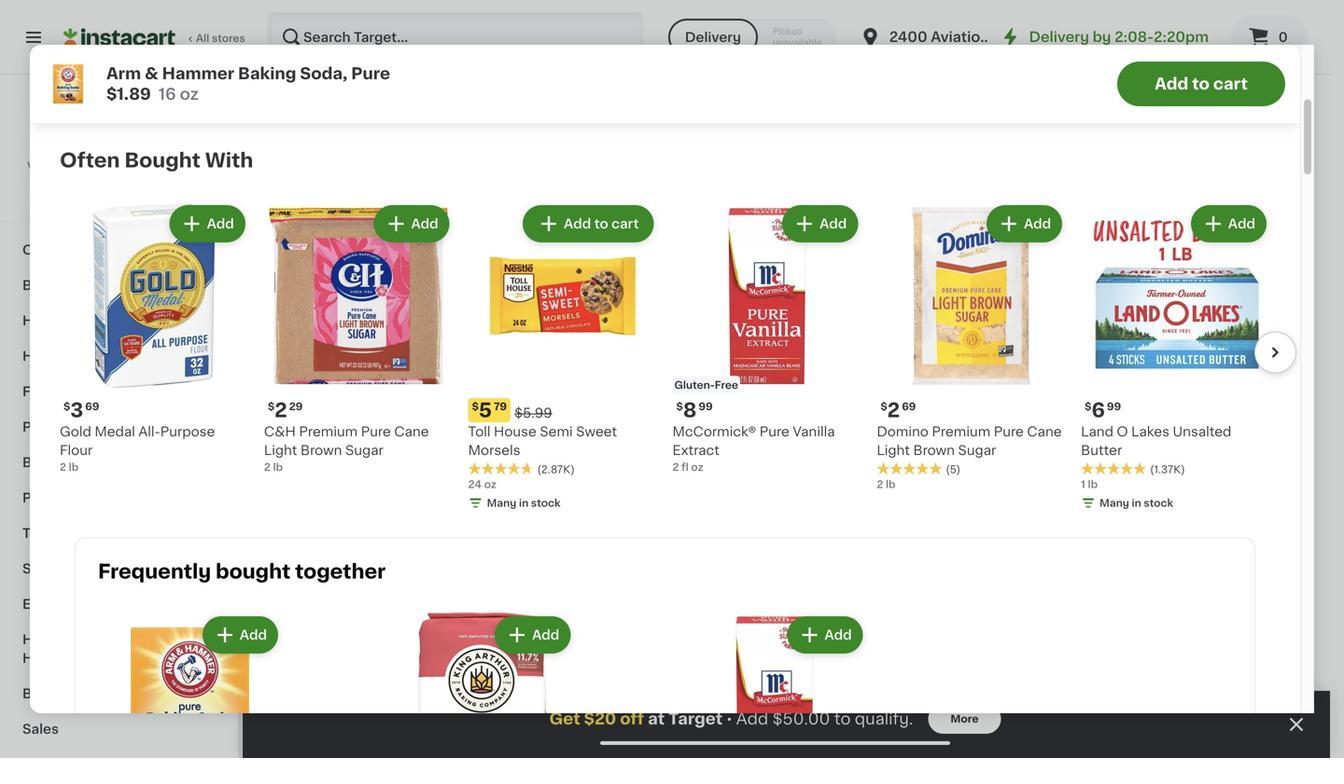 Task type: describe. For each thing, give the bounding box(es) containing it.
1 for english
[[633, 3, 642, 23]]

$ inside $ 5 buy 1, get 25% off pillsbury grands! cinnabon cinnamon and original icing cinnamon rolls
[[798, 378, 804, 388]]

land o lakes unsalted butter
[[1081, 426, 1232, 457]]

see eligible items button
[[1136, 532, 1293, 563]]

eligible
[[1184, 541, 1233, 554]]

39
[[644, 4, 658, 14]]

domino premium pure cane light brown sugar
[[877, 426, 1062, 457]]

pillsbury original crescent rolls refrigerated canned pastry dough
[[1136, 420, 1274, 489]]

pricing
[[55, 161, 92, 171]]

pure inside arm & hammer baking soda, pure $1.89 16 oz
[[351, 66, 390, 82]]

semi
[[540, 426, 573, 439]]

light for c&h
[[264, 444, 297, 457]]

red onion
[[451, 28, 521, 41]]

add inside treatment tracker modal dialog
[[736, 712, 768, 728]]

to inside product group
[[373, 226, 387, 239]]

treatment tracker modal dialog
[[243, 692, 1330, 759]]

fl
[[682, 463, 689, 473]]

aviation
[[931, 30, 989, 44]]

desserts
[[355, 598, 449, 618]]

sporting
[[22, 563, 81, 576]]

0
[[1279, 31, 1288, 44]]

1, inside $ 5 buy 1, get 25% off pillsbury grands! cinnabon cinnamon and original icing cinnamon rolls
[[823, 404, 830, 414]]

chip inside 4 toll house chocolate chip cookie dough
[[451, 420, 482, 433]]

satisfaction inside button
[[79, 195, 141, 205]]

house inside $ 5 79 $5.99 toll house semi sweet morsels
[[494, 426, 537, 439]]

2 horizontal spatial add to cart button
[[1117, 62, 1285, 106]]

buy inside $ 5 buy 1, get 25% off pillsbury grands! cinnabon cinnamon and original icing cinnamon rolls
[[799, 404, 820, 414]]

$4.59 element
[[623, 374, 779, 399]]

89
[[301, 378, 315, 388]]

$50.00
[[772, 712, 830, 728]]

yellow
[[280, 28, 322, 41]]

affiliated
[[155, 161, 202, 171]]

dough inside pillsbury ready to bake refrigerated chocolate chip cookie dough
[[706, 457, 750, 470]]

oz down the pastry
[[1146, 493, 1158, 503]]

pillsbury grands! southern homestyle buttermilk refrigerated biscuit dough
[[965, 420, 1119, 489]]

1 get from the left
[[661, 404, 679, 414]]

pure inside mccormick® pure vanilla extract 2 fl oz
[[760, 426, 790, 439]]

8 inside product group
[[683, 401, 697, 421]]

premium for c&h
[[299, 426, 358, 439]]

16 inside product group
[[280, 456, 291, 466]]

1 horizontal spatial 100% satisfaction guarantee
[[990, 43, 1181, 56]]

$ inside $ 5 79 $5.99 toll house semi sweet morsels
[[472, 402, 479, 412]]

with
[[205, 151, 253, 171]]

1 for arm
[[291, 377, 299, 396]]

goods for canned
[[79, 244, 123, 257]]

get inside $ 5 buy 1, get 25% off pillsbury grands! cinnabon cinnamon and original icing cinnamon rolls
[[833, 404, 850, 414]]

3 inside item carousel region
[[70, 401, 83, 421]]

chocolate inside 4 toll house chocolate chip cookie dough
[[523, 401, 591, 414]]

dough inside 4 toll house chocolate chip cookie dough
[[535, 420, 579, 433]]

gather
[[1190, 28, 1236, 41]]

mind.
[[1161, 62, 1198, 75]]

add to cart button for $5.99
[[525, 207, 652, 241]]

chocolate inside pillsbury ready to bake refrigerated chocolate chip cookie dough
[[708, 439, 776, 452]]

$ 3 99 for pillsbury original crescent rolls refrigerated canned pastry dough
[[1140, 377, 1176, 396]]

oz inside mccormick® pure vanilla extract 2 fl oz
[[691, 463, 703, 473]]

prepared foods
[[22, 173, 129, 186]]

good
[[1136, 28, 1173, 41]]

pillsbury ready to bake refrigerated chocolate chip cookie dough
[[623, 420, 777, 470]]

improvement
[[66, 634, 157, 647]]

baking for arm & hammer baking soda, pure $1.89 16 oz
[[238, 66, 296, 82]]

2 mini cucumber
[[794, 3, 894, 41]]

add to cart button for 1
[[303, 216, 431, 250]]

unsalted
[[1173, 426, 1232, 439]]

ready
[[682, 420, 725, 433]]

arm for arm & hammer baking soda, pure $1.89 16 oz
[[106, 66, 141, 82]]

many for $5.99
[[487, 499, 517, 509]]

(124)
[[349, 441, 374, 451]]

2 horizontal spatial add to cart
[[1155, 76, 1248, 92]]

delivery for delivery
[[685, 31, 741, 44]]

games
[[72, 527, 120, 540]]

2 up domino
[[887, 401, 900, 421]]

dough inside pillsbury grands! southern homestyle buttermilk refrigerated biscuit dough
[[1014, 476, 1058, 489]]

1 buy from the left
[[628, 404, 649, 414]]

& for books & magazines
[[68, 688, 78, 701]]

2 inside mccormick® pure vanilla extract 2 fl oz
[[673, 463, 679, 473]]

hardware
[[22, 652, 88, 666]]

frozen desserts
[[280, 598, 449, 618]]

house inside 4 toll house chocolate chip cookie dough
[[477, 401, 520, 414]]

qualify.
[[855, 712, 913, 728]]

onion for red onion
[[481, 28, 521, 41]]

and
[[794, 457, 819, 470]]

off inside treatment tracker modal dialog
[[620, 712, 644, 728]]

19
[[301, 4, 313, 14]]

$1.39 element
[[1136, 1, 1293, 25]]

1 inside item carousel region
[[1081, 480, 1085, 490]]

magazines
[[82, 688, 154, 701]]

more
[[951, 715, 979, 725]]

canned inside pillsbury original crescent rolls refrigerated canned pastry dough
[[1222, 457, 1274, 470]]

to inside item carousel region
[[594, 218, 608, 231]]

$ for arm & hammer baking soda, pure
[[284, 378, 291, 388]]

care
[[70, 350, 103, 363]]

2:20pm
[[1154, 30, 1209, 44]]

pure inside domino premium pure cane light brown sugar
[[994, 426, 1024, 439]]

2 horizontal spatial cart
[[1213, 76, 1248, 92]]

lb down icing at right bottom
[[886, 480, 896, 490]]

1 vertical spatial cinnamon
[[794, 476, 861, 489]]

baby link
[[11, 445, 227, 481]]

lb inside c&h premium pure cane light brown sugar 2 lb
[[273, 463, 283, 473]]

$ 1 19
[[284, 3, 313, 23]]

get $20 off at target • add $50.00 to qualify.
[[549, 712, 913, 728]]

4 toll house chocolate chip cookie dough
[[451, 377, 591, 433]]

oz down c&h
[[294, 456, 306, 466]]

electronics link
[[11, 587, 227, 623]]

oz down morsels
[[484, 480, 496, 490]]

pure inside c&h premium pure cane light brown sugar 2 lb
[[361, 426, 391, 439]]

seedless
[[673, 28, 733, 41]]

2:08-
[[1115, 30, 1154, 44]]

arm for arm & hammer baking soda, pure
[[280, 401, 307, 414]]

stock for $5.99
[[531, 499, 561, 509]]

1 horizontal spatial off
[[707, 404, 722, 414]]

$ for pillsbury grands! southern homestyle buttermilk refrigerated biscuit dough
[[969, 378, 976, 388]]

$ for english seedless cucumber
[[626, 4, 633, 14]]

0 vertical spatial cinnamon
[[861, 439, 928, 452]]

order
[[1031, 62, 1066, 75]]

guarantee inside button
[[144, 195, 198, 205]]

0 vertical spatial guarantee
[[1112, 43, 1181, 56]]

vanilla
[[793, 426, 835, 439]]

floral
[[22, 386, 60, 399]]

item carousel region containing frozen desserts
[[280, 589, 1293, 759]]

99 for pillsbury original crescent rolls refrigerated canned pastry dough
[[1162, 378, 1176, 388]]

purpose
[[160, 426, 215, 439]]

ct
[[467, 456, 478, 466]]

69 for 3
[[85, 402, 99, 412]]

see
[[1155, 541, 1181, 554]]

by
[[1093, 30, 1111, 44]]

biscuit
[[965, 476, 1010, 489]]

& left soups
[[127, 244, 137, 257]]

english
[[623, 28, 670, 41]]

gold
[[60, 426, 91, 439]]

stock for 6
[[1144, 499, 1173, 509]]

pets link
[[11, 481, 227, 516]]

baby-
[[1239, 28, 1279, 41]]

many in stock for 6
[[1100, 499, 1173, 509]]

2 inside c&h premium pure cane light brown sugar 2 lb
[[264, 463, 270, 473]]

view pricing policy. not affiliated with instacart.
[[27, 161, 202, 186]]

all
[[196, 33, 209, 43]]

hammer for arm & hammer baking soda, pure $1.89 16 oz
[[162, 66, 234, 82]]

$ for land o lakes unsalted butter
[[1085, 402, 1092, 412]]

buy 1, get 25% off
[[628, 404, 722, 414]]

medal
[[95, 426, 135, 439]]

$ 1 39
[[626, 3, 658, 23]]

1 lb
[[1081, 480, 1098, 490]]

toys & games
[[22, 527, 120, 540]]

all stores
[[196, 33, 245, 43]]

lb inside product group
[[1088, 480, 1098, 490]]

sugar for domino
[[958, 444, 996, 457]]

0 vertical spatial satisfaction
[[1029, 43, 1109, 56]]

soda, for arm & hammer baking soda, pure
[[280, 420, 317, 433]]

brown for domino
[[913, 444, 955, 457]]

2 left the 29
[[275, 401, 287, 421]]

original inside pillsbury original crescent rolls refrigerated canned pastry dough
[[1196, 420, 1247, 433]]

frozen link
[[11, 55, 227, 91]]

lb inside gold medal all-purpose flour 2 lb
[[69, 463, 79, 473]]

baking for arm & hammer baking soda, pure
[[384, 401, 428, 414]]

oz inside arm & hammer baking soda, pure $1.89 16 oz
[[180, 86, 199, 102]]

land
[[1081, 426, 1114, 439]]

light for domino
[[877, 444, 910, 457]]

$ for mccormick® pure vanilla extract
[[676, 402, 683, 412]]

party
[[22, 421, 59, 434]]

1 horizontal spatial 100%
[[990, 43, 1026, 56]]

$ for domino premium pure cane light brown sugar
[[881, 402, 887, 412]]

cane for c&h premium pure cane light brown sugar 2 lb
[[394, 426, 429, 439]]

frozen for frozen desserts
[[280, 598, 350, 618]]

(413)
[[520, 441, 546, 451]]

home improvement & hardware
[[22, 634, 171, 666]]

sweet
[[576, 426, 617, 439]]

breakfast
[[22, 279, 87, 292]]

grands! inside $ 5 buy 1, get 25% off pillsbury grands! cinnabon cinnamon and original icing cinnamon rolls
[[854, 420, 906, 433]]

bakery
[[22, 102, 70, 115]]

pillsbury for pillsbury ready to bake refrigerated chocolate chip cookie dough
[[623, 420, 679, 433]]

$ for red onion
[[455, 4, 462, 14]]

all stores link
[[63, 11, 246, 63]]

good & gather baby- cut carrots 16 oz
[[1136, 28, 1279, 75]]

16 inside good & gather baby- cut carrots 16 oz
[[1136, 65, 1148, 75]]

health
[[22, 350, 67, 363]]

deli
[[22, 137, 49, 150]]

0 vertical spatial target
[[97, 139, 141, 152]]

toll inside 4 toll house chocolate chip cookie dough
[[451, 401, 474, 414]]

1 for yellow
[[291, 3, 299, 23]]

to inside treatment tracker modal dialog
[[834, 712, 851, 728]]

2 down icing at right bottom
[[877, 480, 883, 490]]

cookie inside pillsbury ready to bake refrigerated chocolate chip cookie dough
[[657, 457, 703, 470]]

party & gift supplies link
[[11, 410, 227, 445]]

in for $5.99
[[519, 499, 529, 509]]



Task type: locate. For each thing, give the bounding box(es) containing it.
soda, for arm & hammer baking soda, pure $1.89 16 oz
[[300, 66, 347, 82]]

to inside pillsbury ready to bake refrigerated chocolate chip cookie dough
[[728, 420, 742, 433]]

canned up breakfast
[[22, 244, 75, 257]]

16 down c&h
[[280, 456, 291, 466]]

0 horizontal spatial cucumber
[[623, 47, 692, 60]]

69
[[85, 402, 99, 412], [902, 402, 916, 412]]

frequently
[[98, 563, 211, 582]]

2 sugar from the left
[[958, 444, 996, 457]]

get
[[549, 712, 580, 728]]

1 horizontal spatial rolls
[[1200, 439, 1232, 452]]

many inside product group
[[1100, 499, 1129, 509]]

2 cane from the left
[[1027, 426, 1062, 439]]

light down c&h
[[264, 444, 297, 457]]

25% inside $ 5 buy 1, get 25% off pillsbury grands! cinnabon cinnamon and original icing cinnamon rolls
[[853, 404, 875, 414]]

together
[[295, 563, 386, 582]]

baking up c&h premium pure cane light brown sugar 2 lb
[[384, 401, 428, 414]]

item carousel region
[[60, 194, 1297, 530], [280, 589, 1293, 759]]

cart for 1
[[390, 226, 418, 239]]

more button
[[928, 705, 1001, 735]]

$ inside $ 8 99
[[676, 402, 683, 412]]

many in stock inside product group
[[1100, 499, 1173, 509]]

pure inside the "arm & hammer baking soda, pure"
[[320, 420, 350, 433]]

add to cart button inside product group
[[303, 216, 431, 250]]

party & gift supplies
[[22, 421, 164, 434]]

8 down the pastry
[[1136, 493, 1143, 503]]

& inside arm & hammer baking soda, pure $1.89 16 oz
[[145, 66, 158, 82]]

100% satisfaction guarantee link
[[990, 40, 1181, 59]]

1 horizontal spatial stock
[[1144, 499, 1173, 509]]

many in stock for $5.99
[[487, 499, 561, 509]]

foods
[[87, 173, 129, 186]]

dry
[[22, 208, 47, 221]]

$ 3 69
[[63, 401, 99, 421]]

0 horizontal spatial baking
[[238, 66, 296, 82]]

1 grands! from the left
[[854, 420, 906, 433]]

0 horizontal spatial with
[[77, 176, 99, 186]]

soda, inside the "arm & hammer baking soda, pure"
[[280, 420, 317, 433]]

0 horizontal spatial many in stock
[[487, 499, 561, 509]]

off up domino
[[878, 404, 893, 414]]

16 inside arm & hammer baking soda, pure $1.89 16 oz
[[158, 86, 176, 102]]

0 horizontal spatial add to cart
[[343, 226, 418, 239]]

dough
[[535, 420, 579, 433], [706, 457, 750, 470], [1014, 476, 1058, 489], [1182, 476, 1226, 489]]

0 horizontal spatial target
[[97, 139, 141, 152]]

2 vertical spatial goods
[[84, 563, 129, 576]]

1 horizontal spatial cucumber
[[825, 28, 894, 41]]

onion for yellow onion
[[325, 28, 365, 41]]

24 for toll house chocolate chip cookie dough
[[451, 456, 465, 466]]

1 horizontal spatial cart
[[611, 218, 639, 231]]

onion
[[325, 28, 365, 41], [481, 28, 521, 41]]

$ for yellow onion
[[284, 4, 291, 14]]

1 vertical spatial 8
[[1136, 493, 1143, 503]]

$ inside "$ 1 19"
[[284, 4, 291, 14]]

1 left 19
[[291, 3, 299, 23]]

0 vertical spatial chocolate
[[523, 401, 591, 414]]

3 for pillsbury grands! southern homestyle buttermilk refrigerated biscuit dough
[[976, 377, 989, 396]]

prepared foods link
[[11, 161, 227, 197]]

2 1, from the left
[[823, 404, 830, 414]]

extract
[[673, 444, 720, 457]]

rolls down icing at right bottom
[[864, 476, 896, 489]]

99 up southern
[[991, 378, 1005, 388]]

79 up the red onion
[[472, 4, 486, 14]]

add to cart button inside item carousel region
[[525, 207, 652, 241]]

1 horizontal spatial baking
[[384, 401, 428, 414]]

1 horizontal spatial 79
[[494, 402, 507, 412]]

& down 100% satisfaction guarantee button
[[98, 208, 109, 221]]

off left at
[[620, 712, 644, 728]]

1 onion from the left
[[325, 28, 365, 41]]

(5)
[[946, 465, 961, 475]]

1 25% from the left
[[682, 404, 704, 414]]

arm up $1.89
[[106, 66, 141, 82]]

hammer inside the "arm & hammer baking soda, pure"
[[324, 401, 380, 414]]

1 light from the left
[[264, 444, 297, 457]]

$ 2 69
[[881, 401, 916, 421]]

$ for gold medal all-purpose flour
[[63, 402, 70, 412]]

many in stock
[[487, 499, 561, 509], [1100, 499, 1173, 509]]

off inside $ 5 buy 1, get 25% off pillsbury grands! cinnabon cinnamon and original icing cinnamon rolls
[[878, 404, 893, 414]]

pillsbury up crescent
[[1136, 420, 1193, 433]]

sugar
[[345, 444, 383, 457], [958, 444, 996, 457]]

0 horizontal spatial 100%
[[48, 195, 76, 205]]

1 vertical spatial 24
[[468, 480, 482, 490]]

often
[[60, 151, 120, 171]]

69 for 2
[[902, 402, 916, 412]]

$ for pillsbury original crescent rolls refrigerated canned pastry dough
[[1140, 378, 1147, 388]]

& for party & gift supplies
[[62, 421, 73, 434]]

with down 100% satisfaction guarantee link
[[1069, 62, 1097, 75]]

99 for mccormick® pure vanilla extract
[[699, 402, 713, 412]]

brown inside domino premium pure cane light brown sugar
[[913, 444, 955, 457]]

0 vertical spatial canned
[[22, 244, 75, 257]]

0 vertical spatial toll
[[451, 401, 474, 414]]

& up $1.89
[[145, 66, 158, 82]]

1 vertical spatial 100% satisfaction guarantee
[[48, 195, 198, 205]]

1 vertical spatial 79
[[494, 402, 507, 412]]

hammer inside arm & hammer baking soda, pure $1.89 16 oz
[[162, 66, 234, 82]]

99 up the ready
[[699, 402, 713, 412]]

$ 3 99 for pillsbury grands! southern homestyle buttermilk refrigerated biscuit dough
[[969, 377, 1005, 396]]

1 vertical spatial item carousel region
[[280, 589, 1293, 759]]

$5.79 original price: $5.99 element
[[468, 399, 658, 423]]

2 premium from the left
[[932, 426, 991, 439]]

4 pillsbury from the left
[[1136, 420, 1193, 433]]

1, left $ 8 99
[[652, 404, 659, 414]]

1 horizontal spatial satisfaction
[[1029, 43, 1109, 56]]

0 horizontal spatial premium
[[299, 426, 358, 439]]

cucumber inside 2 mini cucumber
[[825, 28, 894, 41]]

target inside treatment tracker modal dialog
[[668, 712, 723, 728]]

rolls inside pillsbury original crescent rolls refrigerated canned pastry dough
[[1200, 439, 1232, 452]]

2 in from the left
[[1132, 499, 1141, 509]]

1 69 from the left
[[85, 402, 99, 412]]

2 get from the left
[[833, 404, 850, 414]]

bought
[[124, 151, 201, 171]]

& right improvement
[[160, 634, 171, 647]]

sales link
[[11, 712, 227, 748]]

1,
[[652, 404, 659, 414], [823, 404, 830, 414]]

cart inside item carousel region
[[611, 218, 639, 231]]

0 horizontal spatial buy
[[628, 404, 649, 414]]

None search field
[[267, 11, 644, 63]]

pets
[[22, 492, 53, 505]]

100% satisfaction guarantee inside button
[[48, 195, 198, 205]]

off up the ready
[[707, 404, 722, 414]]

free
[[715, 380, 738, 391]]

$ left 19
[[284, 4, 291, 14]]

5 for toll
[[479, 401, 492, 421]]

dough down "(1.37k)"
[[1182, 476, 1226, 489]]

product group containing 6
[[1081, 202, 1270, 515]]

0 horizontal spatial original
[[822, 457, 873, 470]]

mccormick®
[[673, 426, 756, 439]]

instacart logo image
[[63, 26, 175, 49]]

100% satisfaction guarantee
[[990, 43, 1181, 56], [48, 195, 198, 205]]

pillsbury inside $ 5 buy 1, get 25% off pillsbury grands! cinnabon cinnamon and original icing cinnamon rolls
[[794, 420, 850, 433]]

69 inside $ 3 69
[[85, 402, 99, 412]]

guarantee down affiliated
[[144, 195, 198, 205]]

sugar up (5)
[[958, 444, 996, 457]]

$ inside $ 6 99
[[1085, 402, 1092, 412]]

many
[[487, 499, 517, 509], [1100, 499, 1129, 509]]

refrigerated down crescent
[[1136, 457, 1219, 470]]

0 horizontal spatial hammer
[[162, 66, 234, 82]]

canned down unsalted
[[1222, 457, 1274, 470]]

2 light from the left
[[877, 444, 910, 457]]

prepared
[[22, 173, 84, 186]]

0 vertical spatial 5
[[804, 377, 818, 396]]

79 inside $ 1 79
[[472, 4, 486, 14]]

product group
[[60, 202, 249, 475], [264, 202, 453, 475], [468, 202, 658, 515], [673, 202, 862, 475], [877, 202, 1066, 492], [1081, 202, 1270, 515], [280, 210, 436, 491], [451, 210, 608, 468], [623, 210, 779, 505], [794, 210, 950, 505], [965, 210, 1122, 528], [1136, 210, 1293, 563], [98, 613, 282, 759], [390, 613, 574, 759], [683, 613, 867, 759], [280, 657, 436, 759], [451, 657, 608, 759], [623, 657, 779, 759], [1136, 657, 1293, 759]]

1 brown from the left
[[301, 444, 342, 457]]

1 cane from the left
[[394, 426, 429, 439]]

0 horizontal spatial many
[[487, 499, 517, 509]]

product group containing 1
[[280, 210, 436, 491]]

soda, down the 29
[[280, 420, 317, 433]]

place
[[958, 62, 994, 75]]

0 vertical spatial rolls
[[1200, 439, 1232, 452]]

chocolate up "semi"
[[523, 401, 591, 414]]

product group containing 4
[[451, 210, 608, 468]]

3 for pillsbury original crescent rolls refrigerated canned pastry dough
[[1147, 377, 1160, 396]]

1 1, from the left
[[652, 404, 659, 414]]

2 buy from the left
[[799, 404, 820, 414]]

1 vertical spatial rolls
[[864, 476, 896, 489]]

arm & hammer baking soda, pure $1.89 16 oz
[[106, 66, 390, 102]]

1 vertical spatial cucumber
[[623, 47, 692, 60]]

0 horizontal spatial cane
[[394, 426, 429, 439]]

1 horizontal spatial chocolate
[[708, 439, 776, 452]]

refrigerated for 3
[[1136, 457, 1219, 470]]

1 horizontal spatial canned
[[1222, 457, 1274, 470]]

pillsbury for pillsbury original crescent rolls refrigerated canned pastry dough
[[1136, 420, 1193, 433]]

&
[[1176, 28, 1187, 41], [145, 66, 158, 82], [98, 208, 109, 221], [127, 244, 137, 257], [310, 401, 321, 414], [62, 421, 73, 434], [58, 527, 69, 540], [160, 634, 171, 647], [68, 688, 78, 701]]

cookie inside 4 toll house chocolate chip cookie dough
[[485, 420, 532, 433]]

$ inside "$ 2 69"
[[881, 402, 887, 412]]

in down the pastry
[[1132, 499, 1141, 509]]

24 oz
[[468, 480, 496, 490]]

0 vertical spatial baking
[[238, 66, 296, 82]]

0 horizontal spatial frozen
[[22, 66, 68, 79]]

sugar for c&h
[[345, 444, 383, 457]]

$ inside $ 1 79
[[455, 4, 462, 14]]

2 69 from the left
[[902, 402, 916, 412]]

lb down flour
[[69, 463, 79, 473]]

1 horizontal spatial guarantee
[[1112, 43, 1181, 56]]

many for 6
[[1100, 499, 1129, 509]]

canned
[[22, 244, 75, 257], [1222, 457, 1274, 470]]

canned goods & soups link
[[11, 232, 227, 268]]

to
[[1192, 76, 1210, 92], [594, 218, 608, 231], [373, 226, 387, 239], [728, 420, 742, 433], [834, 712, 851, 728]]

toll inside $ 5 79 $5.99 toll house semi sweet morsels
[[468, 426, 491, 439]]

flour
[[60, 444, 93, 457]]

1 horizontal spatial 16
[[280, 456, 291, 466]]

lakes
[[1131, 426, 1170, 439]]

100% satisfaction guarantee up place your order with peace of mind.
[[990, 43, 1181, 56]]

of
[[1145, 62, 1158, 75]]

refrigerated inside pillsbury grands! southern homestyle buttermilk refrigerated biscuit dough
[[1036, 457, 1119, 470]]

1 vertical spatial 100%
[[48, 195, 76, 205]]

1 horizontal spatial light
[[877, 444, 910, 457]]

onion right "yellow"
[[325, 28, 365, 41]]

1 vertical spatial chip
[[623, 457, 653, 470]]

0 vertical spatial item carousel region
[[60, 194, 1297, 530]]

0 button
[[1231, 15, 1308, 60]]

& for good & gather baby- cut carrots 16 oz
[[1176, 28, 1187, 41]]

1 vertical spatial chocolate
[[708, 439, 776, 452]]

0 horizontal spatial 24
[[451, 456, 465, 466]]

items
[[1236, 541, 1274, 554]]

refrigerated up fl
[[623, 439, 705, 452]]

1 horizontal spatial 25%
[[853, 404, 875, 414]]

2 inside 2 mini cucumber
[[804, 3, 817, 23]]

16
[[1136, 65, 1148, 75], [158, 86, 176, 102], [280, 456, 291, 466]]

2 onion from the left
[[481, 28, 521, 41]]

79 inside $ 5 79 $5.99 toll house semi sweet morsels
[[494, 402, 507, 412]]

1 vertical spatial 5
[[479, 401, 492, 421]]

2 25% from the left
[[853, 404, 875, 414]]

delivery inside button
[[685, 31, 741, 44]]

2 inside gold medal all-purpose flour 2 lb
[[60, 463, 66, 473]]

baking down "yellow"
[[238, 66, 296, 82]]

pure
[[351, 66, 390, 82], [320, 420, 350, 433], [760, 426, 790, 439], [361, 426, 391, 439], [994, 426, 1024, 439]]

2 brown from the left
[[913, 444, 955, 457]]

1 horizontal spatial 69
[[902, 402, 916, 412]]

1 $ 3 99 from the left
[[969, 377, 1005, 396]]

stock down the (2.87k)
[[531, 499, 561, 509]]

cane inside c&h premium pure cane light brown sugar 2 lb
[[394, 426, 429, 439]]

arm inside arm & hammer baking soda, pure $1.89 16 oz
[[106, 66, 141, 82]]

brown for c&h
[[301, 444, 342, 457]]

hammer up the (124)
[[324, 401, 380, 414]]

target link
[[97, 97, 141, 155]]

1 horizontal spatial 8
[[1136, 493, 1143, 503]]

premium inside domino premium pure cane light brown sugar
[[932, 426, 991, 439]]

0 vertical spatial house
[[477, 401, 520, 414]]

2 grands! from the left
[[1025, 420, 1077, 433]]

0 horizontal spatial 69
[[85, 402, 99, 412]]

1 many from the left
[[487, 499, 517, 509]]

1, up vanilla
[[823, 404, 830, 414]]

off
[[707, 404, 722, 414], [878, 404, 893, 414], [620, 712, 644, 728]]

1 down butter
[[1081, 480, 1085, 490]]

service type group
[[668, 19, 837, 56]]

0 horizontal spatial grands!
[[854, 420, 906, 433]]

& inside good & gather baby- cut carrots 16 oz
[[1176, 28, 1187, 41]]

$ inside $ 3 69
[[63, 402, 70, 412]]

homestyle
[[1029, 439, 1101, 452]]

stock inside product group
[[1144, 499, 1173, 509]]

1 vertical spatial arm
[[280, 401, 307, 414]]

1 vertical spatial satisfaction
[[79, 195, 141, 205]]

1 vertical spatial with
[[77, 176, 99, 186]]

cucumber right mini at the top
[[825, 28, 894, 41]]

goods for sporting
[[84, 563, 129, 576]]

0 vertical spatial arm
[[106, 66, 141, 82]]

0 vertical spatial cookie
[[485, 420, 532, 433]]

cart for $5.99
[[611, 218, 639, 231]]

$ 3 99 up lakes
[[1140, 377, 1176, 396]]

grands! up the homestyle
[[1025, 420, 1077, 433]]

brown inside c&h premium pure cane light brown sugar 2 lb
[[301, 444, 342, 457]]

2 many from the left
[[1100, 499, 1129, 509]]

& up carrots
[[1176, 28, 1187, 41]]

0 horizontal spatial $ 3 99
[[969, 377, 1005, 396]]

24 for toll house semi sweet morsels
[[468, 480, 482, 490]]

0 vertical spatial with
[[1069, 62, 1097, 75]]

add
[[1155, 76, 1189, 92], [207, 218, 234, 231], [411, 218, 438, 231], [564, 218, 591, 231], [820, 218, 847, 231], [1024, 218, 1051, 231], [1228, 218, 1255, 231], [343, 226, 370, 239], [565, 226, 593, 239], [737, 226, 764, 239], [908, 226, 935, 239], [1079, 226, 1107, 239], [1251, 226, 1278, 239], [240, 629, 267, 642], [532, 629, 559, 642], [825, 629, 852, 642], [394, 673, 421, 686], [737, 673, 764, 686], [1251, 673, 1278, 686], [736, 712, 768, 728]]

add to cart for $5.99
[[564, 218, 639, 231]]

light down domino
[[877, 444, 910, 457]]

3 up gift
[[70, 401, 83, 421]]

many in stock down 24 oz
[[487, 499, 561, 509]]

0 vertical spatial goods
[[50, 208, 95, 221]]

buy up vanilla
[[799, 404, 820, 414]]

original down cinnabon
[[822, 457, 873, 470]]

$ up land
[[1085, 402, 1092, 412]]

0 vertical spatial cucumber
[[825, 28, 894, 41]]

1 horizontal spatial 5
[[804, 377, 818, 396]]

$ 3 99
[[969, 377, 1005, 396], [1140, 377, 1176, 396]]

& right the toys
[[58, 527, 69, 540]]

premium up the (124)
[[299, 426, 358, 439]]

see eligible items
[[1155, 541, 1274, 554]]

1 horizontal spatial many in stock
[[1100, 499, 1173, 509]]

1 horizontal spatial frozen
[[280, 598, 350, 618]]

0 horizontal spatial sugar
[[345, 444, 383, 457]]

2 horizontal spatial 3
[[1147, 377, 1160, 396]]

gift
[[76, 421, 102, 434]]

refrigerated inside pillsbury original crescent rolls refrigerated canned pastry dough
[[1136, 457, 1219, 470]]

1 horizontal spatial original
[[1196, 420, 1247, 433]]

delivery for delivery by 2:08-2:20pm
[[1029, 30, 1089, 44]]

& inside home improvement & hardware
[[160, 634, 171, 647]]

target logo image
[[101, 97, 137, 133]]

delivery by 2:08-2:20pm link
[[999, 26, 1209, 49]]

1 premium from the left
[[299, 426, 358, 439]]

onion right red
[[481, 28, 521, 41]]

3
[[976, 377, 989, 396], [1147, 377, 1160, 396], [70, 401, 83, 421]]

0 vertical spatial frozen
[[22, 66, 68, 79]]

gold medal all-purpose flour 2 lb
[[60, 426, 215, 473]]

16 down cut
[[1136, 65, 1148, 75]]

100% satisfaction guarantee up pasta
[[48, 195, 198, 205]]

soups
[[141, 244, 183, 257]]

0 horizontal spatial delivery
[[685, 31, 741, 44]]

0 horizontal spatial 8
[[683, 401, 697, 421]]

1 horizontal spatial onion
[[481, 28, 521, 41]]

3 pillsbury from the left
[[965, 420, 1022, 433]]

target left "•"
[[668, 712, 723, 728]]

gluten-free
[[674, 380, 738, 391]]

frozen for frozen
[[22, 66, 68, 79]]

& for arm & hammer baking soda, pure $1.89 16 oz
[[145, 66, 158, 82]]

1 horizontal spatial delivery
[[1029, 30, 1089, 44]]

in for 6
[[1132, 499, 1141, 509]]

satisfaction down foods
[[79, 195, 141, 205]]

goods down games
[[84, 563, 129, 576]]

southern
[[965, 439, 1025, 452]]

baby
[[22, 456, 57, 470]]

premium for domino
[[932, 426, 991, 439]]

cucumber for 2
[[825, 28, 894, 41]]

0 horizontal spatial cookie
[[485, 420, 532, 433]]

& for arm & hammer baking soda, pure
[[310, 401, 321, 414]]

at
[[648, 712, 665, 728]]

satisfaction up place your order with peace of mind.
[[1029, 43, 1109, 56]]

1 in from the left
[[519, 499, 529, 509]]

24 ct
[[451, 456, 478, 466]]

(193)
[[863, 478, 889, 488]]

$ left the 29
[[268, 402, 275, 412]]

cucumber down the english
[[623, 47, 692, 60]]

69 up domino
[[902, 402, 916, 412]]

cart
[[1213, 76, 1248, 92], [611, 218, 639, 231], [390, 226, 418, 239]]

arm inside the "arm & hammer baking soda, pure"
[[280, 401, 307, 414]]

sugar inside c&h premium pure cane light brown sugar 2 lb
[[345, 444, 383, 457]]

1 horizontal spatial 3
[[976, 377, 989, 396]]

o
[[1117, 426, 1128, 439]]

79 for 1
[[472, 4, 486, 14]]

100% inside button
[[48, 195, 76, 205]]

1 horizontal spatial premium
[[932, 426, 991, 439]]

1 sugar from the left
[[345, 444, 383, 457]]

1 horizontal spatial add to cart button
[[525, 207, 652, 241]]

chocolate
[[523, 401, 591, 414], [708, 439, 776, 452]]

1 horizontal spatial chip
[[623, 457, 653, 470]]

99 inside $ 6 99
[[1107, 402, 1121, 412]]

frozen inside item carousel region
[[280, 598, 350, 618]]

& right books
[[68, 688, 78, 701]]

toll down 4 on the left of page
[[451, 401, 474, 414]]

0 horizontal spatial chocolate
[[523, 401, 591, 414]]

goods for dry
[[50, 208, 95, 221]]

$ up domino
[[881, 402, 887, 412]]

& inside the "arm & hammer baking soda, pure"
[[310, 401, 321, 414]]

hammer for arm & hammer baking soda, pure
[[324, 401, 380, 414]]

refrigerated
[[623, 439, 705, 452], [1036, 457, 1119, 470], [1136, 457, 1219, 470]]

guarantee down 'good'
[[1112, 43, 1181, 56]]

pillsbury for pillsbury grands! southern homestyle buttermilk refrigerated biscuit dough
[[965, 420, 1022, 433]]

5 inside $ 5 buy 1, get 25% off pillsbury grands! cinnabon cinnamon and original icing cinnamon rolls
[[804, 377, 818, 396]]

in down (413)
[[519, 499, 529, 509]]

1 for red
[[462, 3, 471, 23]]

99 inside $ 8 99
[[699, 402, 713, 412]]

brown up (5)
[[913, 444, 955, 457]]

goods down dry goods & pasta
[[79, 244, 123, 257]]

light inside c&h premium pure cane light brown sugar 2 lb
[[264, 444, 297, 457]]

$ for c&h premium pure cane light brown sugar
[[268, 402, 275, 412]]

2 lb
[[877, 480, 896, 490]]

dough up (413)
[[535, 420, 579, 433]]

$ 6 99
[[1085, 401, 1121, 421]]

add to cart for 1
[[343, 226, 418, 239]]

bakery link
[[11, 91, 227, 126]]

1 pillsbury from the left
[[623, 420, 679, 433]]

house up (413)
[[494, 426, 537, 439]]

1 many in stock from the left
[[487, 499, 561, 509]]

refrigerated for buy 1, get 25% off
[[623, 439, 705, 452]]

$ inside $ 1 89
[[284, 378, 291, 388]]

pillsbury inside pillsbury grands! southern homestyle buttermilk refrigerated biscuit dough
[[965, 420, 1022, 433]]

rolls inside $ 5 buy 1, get 25% off pillsbury grands! cinnabon cinnamon and original icing cinnamon rolls
[[864, 476, 896, 489]]

product group containing 8
[[673, 202, 862, 475]]

chip inside pillsbury ready to bake refrigerated chocolate chip cookie dough
[[623, 457, 653, 470]]

grands! inside pillsbury grands! southern homestyle buttermilk refrigerated biscuit dough
[[1025, 420, 1077, 433]]

79 for 5
[[494, 402, 507, 412]]

sales
[[22, 723, 59, 736]]

69 inside "$ 2 69"
[[902, 402, 916, 412]]

1 horizontal spatial target
[[668, 712, 723, 728]]

25% up the ready
[[682, 404, 704, 414]]

$ up domino premium pure cane light brown sugar
[[969, 378, 976, 388]]

★★★★★
[[280, 438, 345, 451], [280, 438, 345, 451], [451, 438, 517, 451], [451, 438, 517, 451], [468, 462, 534, 475], [468, 462, 534, 475], [877, 462, 942, 475], [877, 462, 942, 475], [1081, 462, 1146, 475], [1081, 462, 1146, 475], [1136, 475, 1202, 488], [1136, 475, 1202, 488]]

dough inside pillsbury original crescent rolls refrigerated canned pastry dough
[[1182, 476, 1226, 489]]

$ up the gold
[[63, 402, 70, 412]]

2400 aviation dr button
[[859, 11, 1010, 63]]

pillsbury down buy 1, get 25% off
[[623, 420, 679, 433]]

$ inside $ 1 39
[[626, 4, 633, 14]]

with inside "view pricing policy. not affiliated with instacart."
[[77, 176, 99, 186]]

many left 8 oz
[[1100, 499, 1129, 509]]

25% left "$ 2 69" on the right of the page
[[853, 404, 875, 414]]

0 horizontal spatial canned
[[22, 244, 75, 257]]

get up vanilla
[[833, 404, 850, 414]]

pillsbury up southern
[[965, 420, 1022, 433]]

cinnabon
[[794, 439, 857, 452]]

red
[[451, 28, 478, 41]]

cinnamon up icing at right bottom
[[861, 439, 928, 452]]

cart inside product group
[[390, 226, 418, 239]]

16 right $1.89
[[158, 86, 176, 102]]

0 horizontal spatial 16
[[158, 86, 176, 102]]

many in stock down the pastry
[[1100, 499, 1173, 509]]

2 stock from the left
[[1144, 499, 1173, 509]]

original inside $ 5 buy 1, get 25% off pillsbury grands! cinnabon cinnamon and original icing cinnamon rolls
[[822, 457, 873, 470]]

oz inside good & gather baby- cut carrots 16 oz
[[1150, 65, 1163, 75]]

cookie up morsels
[[485, 420, 532, 433]]

0 horizontal spatial in
[[519, 499, 529, 509]]

3 up domino premium pure cane light brown sugar
[[976, 377, 989, 396]]

chip left fl
[[623, 457, 653, 470]]

& left gift
[[62, 421, 73, 434]]

99 for pillsbury grands! southern homestyle buttermilk refrigerated biscuit dough
[[991, 378, 1005, 388]]

$ down 4 on the left of page
[[472, 402, 479, 412]]

house up morsels
[[477, 401, 520, 414]]

$ inside the $ 2 29
[[268, 402, 275, 412]]

soda, inside arm & hammer baking soda, pure $1.89 16 oz
[[300, 66, 347, 82]]

oz down all on the top left of the page
[[180, 86, 199, 102]]

oz down cut
[[1150, 65, 1163, 75]]

1 horizontal spatial hammer
[[324, 401, 380, 414]]

1 vertical spatial hammer
[[324, 401, 380, 414]]

2 pillsbury from the left
[[794, 420, 850, 433]]

cucumber for english
[[623, 47, 692, 60]]

2 horizontal spatial 16
[[1136, 65, 1148, 75]]

lb
[[69, 463, 79, 473], [273, 463, 283, 473], [886, 480, 896, 490], [1088, 480, 1098, 490]]

1 stock from the left
[[531, 499, 561, 509]]

0 vertical spatial original
[[1196, 420, 1247, 433]]

1 vertical spatial canned
[[1222, 457, 1274, 470]]

sugar inside domino premium pure cane light brown sugar
[[958, 444, 996, 457]]

2 $ 3 99 from the left
[[1140, 377, 1176, 396]]

$ 1 79
[[455, 3, 486, 23]]

grands! up icing at right bottom
[[854, 420, 906, 433]]

health care link
[[11, 339, 227, 374]]

2 many in stock from the left
[[1100, 499, 1173, 509]]

100% down prepared at the top left of page
[[48, 195, 76, 205]]

premium inside c&h premium pure cane light brown sugar 2 lb
[[299, 426, 358, 439]]

soda,
[[300, 66, 347, 82], [280, 420, 317, 433]]

1 vertical spatial goods
[[79, 244, 123, 257]]

cookie down the ready
[[657, 457, 703, 470]]

5 inside $ 5 79 $5.99 toll house semi sweet morsels
[[479, 401, 492, 421]]

soda, down yellow onion
[[300, 66, 347, 82]]

1 vertical spatial target
[[668, 712, 723, 728]]

0 horizontal spatial off
[[620, 712, 644, 728]]

24 left 'ct'
[[451, 456, 465, 466]]

view pricing policy. not affiliated with instacart. link
[[15, 159, 223, 189]]

0 vertical spatial 8
[[683, 401, 697, 421]]

4
[[462, 377, 476, 396]]

$ down "gluten-"
[[676, 402, 683, 412]]

premium up (5)
[[932, 426, 991, 439]]

1 horizontal spatial cookie
[[657, 457, 703, 470]]

0 horizontal spatial rolls
[[864, 476, 896, 489]]

arm & hammer baking soda, pure
[[280, 401, 428, 433]]

$ 5 79 $5.99 toll house semi sweet morsels
[[468, 401, 617, 457]]

99 for land o lakes unsalted butter
[[1107, 402, 1121, 412]]

toys
[[22, 527, 54, 540]]

& for toys & games
[[58, 527, 69, 540]]

5 for get
[[804, 377, 818, 396]]

•
[[726, 712, 732, 727]]

cane for domino premium pure cane light brown sugar
[[1027, 426, 1062, 439]]

refrigerated inside pillsbury ready to bake refrigerated chocolate chip cookie dough
[[623, 439, 705, 452]]

item carousel region containing 3
[[60, 194, 1297, 530]]

icing
[[876, 457, 908, 470]]

$ left 39
[[626, 4, 633, 14]]

0 horizontal spatial brown
[[301, 444, 342, 457]]

$ up red
[[455, 4, 462, 14]]



Task type: vqa. For each thing, say whether or not it's contained in the screenshot.
the rightmost CASHEWS
no



